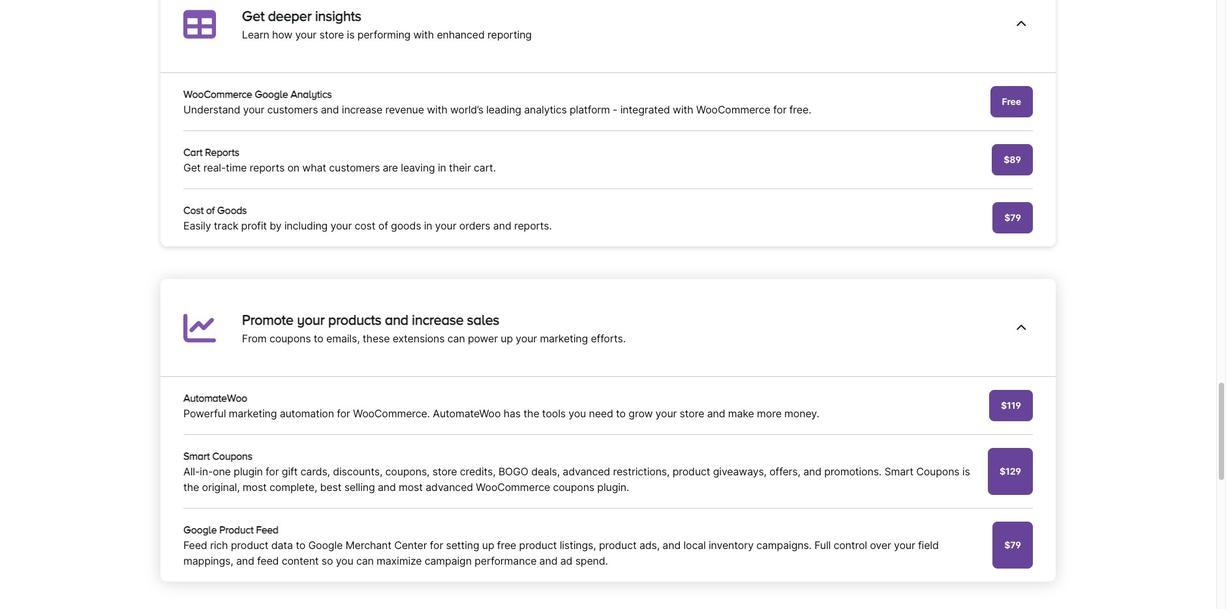 Task type: describe. For each thing, give the bounding box(es) containing it.
giveaways,
[[713, 465, 767, 478]]

1 most from the left
[[243, 481, 267, 494]]

setting
[[446, 539, 479, 552]]

maximize
[[377, 555, 422, 568]]

and inside cost of goods easily track profit by including your cost of goods in your orders and reports.
[[493, 219, 511, 233]]

merchant
[[345, 539, 391, 552]]

marketing inside promote your products and increase sales from coupons to emails, these extensions can power up your marketing efforts.
[[540, 332, 588, 345]]

cart reports get real-time reports on what customers are leaving in their cart.
[[183, 146, 496, 174]]

bogo
[[498, 465, 528, 478]]

promote
[[242, 312, 293, 328]]

spend.
[[575, 555, 608, 568]]

grow
[[629, 407, 653, 420]]

reports
[[250, 161, 285, 174]]

platform
[[570, 103, 610, 116]]

goods
[[391, 219, 421, 233]]

goods
[[217, 204, 247, 216]]

feed
[[257, 555, 279, 568]]

data
[[271, 539, 293, 552]]

free
[[497, 539, 516, 552]]

make
[[728, 407, 754, 420]]

1 vertical spatial advanced
[[426, 481, 473, 494]]

for inside automatewoo powerful marketing automation for woocommerce. automatewoo has the tools you need to grow your store and make more money.
[[337, 407, 350, 420]]

mappings,
[[183, 555, 233, 568]]

your inside the woocommerce google analytics understand your customers and increase revenue with world's leading analytics platform - integrated with woocommerce for free.
[[243, 103, 264, 116]]

product
[[219, 524, 253, 536]]

$129
[[1000, 466, 1021, 477]]

local
[[683, 539, 706, 552]]

with for woocommerce google analytics
[[427, 103, 447, 116]]

by
[[270, 219, 281, 233]]

your right power
[[516, 332, 537, 345]]

and right offers,
[[803, 465, 821, 478]]

integrated
[[620, 103, 670, 116]]

cart
[[183, 146, 202, 158]]

insights
[[315, 8, 361, 24]]

coupons,
[[385, 465, 430, 478]]

2 horizontal spatial google
[[308, 539, 343, 552]]

$119 link
[[989, 390, 1033, 422]]

product up 'spend.'
[[599, 539, 637, 552]]

cards,
[[301, 465, 330, 478]]

free link
[[990, 86, 1033, 118]]

in inside cost of goods easily track profit by including your cost of goods in your orders and reports.
[[424, 219, 432, 233]]

woocommerce.
[[353, 407, 430, 420]]

can inside promote your products and increase sales from coupons to emails, these extensions can power up your marketing efforts.
[[447, 332, 465, 345]]

cart.
[[474, 161, 496, 174]]

extensions
[[393, 332, 445, 345]]

0 vertical spatial feed
[[256, 524, 278, 536]]

are
[[383, 161, 398, 174]]

leaving
[[401, 161, 435, 174]]

enhanced
[[437, 28, 485, 41]]

analytics
[[291, 88, 332, 100]]

performance
[[474, 555, 537, 568]]

1 vertical spatial of
[[378, 219, 388, 233]]

$79 for get deeper insights
[[1004, 212, 1021, 223]]

$89
[[1004, 154, 1021, 165]]

automation
[[280, 407, 334, 420]]

money.
[[784, 407, 819, 420]]

up inside 'google product feed feed rich product data to google merchant center for setting up free product listings, product ads, and local inventory campaigns. full control over your field mappings, and feed content so you can maximize campaign performance and ad spend.'
[[482, 539, 494, 552]]

cost of goods easily track profit by including your cost of goods in your orders and reports.
[[183, 204, 552, 233]]

so
[[322, 555, 333, 568]]

ads,
[[639, 539, 660, 552]]

leading
[[486, 103, 521, 116]]

and left ad
[[539, 555, 557, 568]]

restrictions,
[[613, 465, 670, 478]]

product right free
[[519, 539, 557, 552]]

your right promote
[[297, 312, 325, 328]]

promotions.
[[824, 465, 882, 478]]

from
[[242, 332, 267, 345]]

need
[[589, 407, 613, 420]]

over
[[870, 539, 891, 552]]

cost
[[355, 219, 375, 233]]

woocommerce google analytics understand your customers and increase revenue with world's leading analytics platform - integrated with woocommerce for free.
[[183, 88, 811, 116]]

your left cost
[[330, 219, 352, 233]]

and inside the woocommerce google analytics understand your customers and increase revenue with world's leading analytics platform - integrated with woocommerce for free.
[[321, 103, 339, 116]]

inventory
[[709, 539, 754, 552]]

track
[[214, 219, 238, 233]]

coupons inside "smart coupons all-in-one plugin for gift cards, discounts, coupons, store credits, bogo deals, advanced restrictions, product giveaways, offers, and promotions. smart coupons is the original, most complete, best selling and most advanced woocommerce coupons plugin."
[[553, 481, 594, 494]]

your inside automatewoo powerful marketing automation for woocommerce. automatewoo has the tools you need to grow your store and make more money.
[[656, 407, 677, 420]]

complete,
[[270, 481, 317, 494]]

power
[[468, 332, 498, 345]]

chevron up image for promote your products and increase sales
[[1016, 323, 1026, 333]]

deeper
[[268, 8, 312, 24]]

performing
[[357, 28, 411, 41]]

1 vertical spatial smart
[[884, 465, 913, 478]]

for inside the woocommerce google analytics understand your customers and increase revenue with world's leading analytics platform - integrated with woocommerce for free.
[[773, 103, 787, 116]]

plugin
[[234, 465, 263, 478]]

reports
[[205, 146, 239, 158]]

and down the coupons,
[[378, 481, 396, 494]]

0 vertical spatial automatewoo
[[183, 392, 247, 404]]

understand
[[183, 103, 240, 116]]

1 vertical spatial google
[[183, 524, 217, 536]]

their
[[449, 161, 471, 174]]

customers inside the woocommerce google analytics understand your customers and increase revenue with world's leading analytics platform - integrated with woocommerce for free.
[[267, 103, 318, 116]]

-
[[613, 103, 617, 116]]

get inside 'cart reports get real-time reports on what customers are leaving in their cart.'
[[183, 161, 201, 174]]

original,
[[202, 481, 240, 494]]

$89 link
[[992, 144, 1033, 176]]

in-
[[200, 465, 213, 478]]

your left orders
[[435, 219, 456, 233]]

rich
[[210, 539, 228, 552]]

profit
[[241, 219, 267, 233]]

for inside "smart coupons all-in-one plugin for gift cards, discounts, coupons, store credits, bogo deals, advanced restrictions, product giveaways, offers, and promotions. smart coupons is the original, most complete, best selling and most advanced woocommerce coupons plugin."
[[266, 465, 279, 478]]

with right integrated
[[673, 103, 693, 116]]

your inside get deeper insights learn how your store is performing with enhanced reporting
[[295, 28, 317, 41]]

listings,
[[560, 539, 596, 552]]

what
[[302, 161, 326, 174]]

the inside automatewoo powerful marketing automation for woocommerce. automatewoo has the tools you need to grow your store and make more money.
[[523, 407, 539, 420]]

plugin.
[[597, 481, 629, 494]]

is inside get deeper insights learn how your store is performing with enhanced reporting
[[347, 28, 355, 41]]

the inside "smart coupons all-in-one plugin for gift cards, discounts, coupons, store credits, bogo deals, advanced restrictions, product giveaways, offers, and promotions. smart coupons is the original, most complete, best selling and most advanced woocommerce coupons plugin."
[[183, 481, 199, 494]]

time
[[226, 161, 247, 174]]



Task type: locate. For each thing, give the bounding box(es) containing it.
1 $79 link from the top
[[993, 202, 1033, 234]]

0 vertical spatial of
[[206, 204, 215, 216]]

marketing right powerful
[[229, 407, 277, 420]]

0 horizontal spatial in
[[424, 219, 432, 233]]

to inside automatewoo powerful marketing automation for woocommerce. automatewoo has the tools you need to grow your store and make more money.
[[616, 407, 626, 420]]

how
[[272, 28, 292, 41]]

google inside the woocommerce google analytics understand your customers and increase revenue with world's leading analytics platform - integrated with woocommerce for free.
[[255, 88, 288, 100]]

increase left revenue
[[342, 103, 382, 116]]

these
[[363, 332, 390, 345]]

0 vertical spatial store
[[319, 28, 344, 41]]

most down plugin
[[243, 481, 267, 494]]

powerful
[[183, 407, 226, 420]]

with left "enhanced"
[[413, 28, 434, 41]]

google left analytics
[[255, 88, 288, 100]]

smart up "all-"
[[183, 450, 210, 462]]

0 horizontal spatial to
[[296, 539, 305, 552]]

discounts,
[[333, 465, 383, 478]]

is left the $129 link
[[962, 465, 970, 478]]

tools
[[542, 407, 566, 420]]

up right power
[[501, 332, 513, 345]]

0 vertical spatial can
[[447, 332, 465, 345]]

1 horizontal spatial increase
[[412, 312, 464, 328]]

customers inside 'cart reports get real-time reports on what customers are leaving in their cart.'
[[329, 161, 380, 174]]

0 horizontal spatial get
[[183, 161, 201, 174]]

with
[[413, 28, 434, 41], [427, 103, 447, 116], [673, 103, 693, 116]]

is down insights
[[347, 28, 355, 41]]

offers,
[[769, 465, 801, 478]]

with for get deeper insights
[[413, 28, 434, 41]]

0 horizontal spatial coupons
[[212, 450, 252, 462]]

chevron up image for get deeper insights
[[1016, 19, 1026, 29]]

1 horizontal spatial you
[[569, 407, 586, 420]]

efforts.
[[591, 332, 626, 345]]

0 vertical spatial smart
[[183, 450, 210, 462]]

is
[[347, 28, 355, 41], [962, 465, 970, 478]]

1 vertical spatial automatewoo
[[433, 407, 501, 420]]

1 horizontal spatial coupons
[[553, 481, 594, 494]]

and right ads,
[[663, 539, 681, 552]]

automatewoo powerful marketing automation for woocommerce. automatewoo has the tools you need to grow your store and make more money.
[[183, 392, 819, 420]]

0 horizontal spatial marketing
[[229, 407, 277, 420]]

promote your products and increase sales from coupons to emails, these extensions can power up your marketing efforts.
[[242, 312, 626, 345]]

google up the so
[[308, 539, 343, 552]]

can down merchant
[[356, 555, 374, 568]]

1 horizontal spatial coupons
[[916, 465, 960, 478]]

1 vertical spatial get
[[183, 161, 201, 174]]

woocommerce
[[183, 88, 252, 100], [696, 103, 770, 116], [476, 481, 550, 494]]

up left free
[[482, 539, 494, 552]]

best
[[320, 481, 341, 494]]

your inside 'google product feed feed rich product data to google merchant center for setting up free product listings, product ads, and local inventory campaigns. full control over your field mappings, and feed content so you can maximize campaign performance and ad spend.'
[[894, 539, 915, 552]]

0 vertical spatial customers
[[267, 103, 318, 116]]

store left the credits,
[[432, 465, 457, 478]]

real-
[[203, 161, 226, 174]]

1 vertical spatial up
[[482, 539, 494, 552]]

0 horizontal spatial increase
[[342, 103, 382, 116]]

0 horizontal spatial feed
[[183, 539, 207, 552]]

1 vertical spatial to
[[616, 407, 626, 420]]

product left the giveaways,
[[673, 465, 710, 478]]

store inside automatewoo powerful marketing automation for woocommerce. automatewoo has the tools you need to grow your store and make more money.
[[680, 407, 704, 420]]

sales
[[467, 312, 499, 328]]

0 horizontal spatial can
[[356, 555, 374, 568]]

marketing
[[540, 332, 588, 345], [229, 407, 277, 420]]

to up content
[[296, 539, 305, 552]]

0 vertical spatial marketing
[[540, 332, 588, 345]]

and inside automatewoo powerful marketing automation for woocommerce. automatewoo has the tools you need to grow your store and make more money.
[[707, 407, 725, 420]]

more
[[757, 407, 782, 420]]

2 horizontal spatial to
[[616, 407, 626, 420]]

1 chevron up image from the top
[[1016, 19, 1026, 29]]

your right "grow"
[[656, 407, 677, 420]]

0 vertical spatial get
[[242, 8, 264, 24]]

to left "emails,"
[[314, 332, 323, 345]]

2 most from the left
[[399, 481, 423, 494]]

control
[[834, 539, 867, 552]]

google
[[255, 88, 288, 100], [183, 524, 217, 536], [308, 539, 343, 552]]

for inside 'google product feed feed rich product data to google merchant center for setting up free product listings, product ads, and local inventory campaigns. full control over your field mappings, and feed content so you can maximize campaign performance and ad spend.'
[[430, 539, 443, 552]]

field
[[918, 539, 939, 552]]

get up learn
[[242, 8, 264, 24]]

0 horizontal spatial customers
[[267, 103, 318, 116]]

content
[[282, 555, 319, 568]]

to
[[314, 332, 323, 345], [616, 407, 626, 420], [296, 539, 305, 552]]

0 vertical spatial in
[[438, 161, 446, 174]]

get
[[242, 8, 264, 24], [183, 161, 201, 174]]

0 horizontal spatial smart
[[183, 450, 210, 462]]

1 horizontal spatial google
[[255, 88, 288, 100]]

most
[[243, 481, 267, 494], [399, 481, 423, 494]]

learn
[[242, 28, 269, 41]]

1 vertical spatial store
[[680, 407, 704, 420]]

and down analytics
[[321, 103, 339, 116]]

increase inside promote your products and increase sales from coupons to emails, these extensions can power up your marketing efforts.
[[412, 312, 464, 328]]

campaign
[[425, 555, 472, 568]]

and inside promote your products and increase sales from coupons to emails, these extensions can power up your marketing efforts.
[[385, 312, 408, 328]]

world's
[[450, 103, 483, 116]]

feed
[[256, 524, 278, 536], [183, 539, 207, 552]]

with left world's at top
[[427, 103, 447, 116]]

for up campaign
[[430, 539, 443, 552]]

1 vertical spatial chevron up image
[[1016, 323, 1026, 333]]

store inside get deeper insights learn how your store is performing with enhanced reporting
[[319, 28, 344, 41]]

you inside automatewoo powerful marketing automation for woocommerce. automatewoo has the tools you need to grow your store and make more money.
[[569, 407, 586, 420]]

product down product
[[231, 539, 268, 552]]

1 horizontal spatial most
[[399, 481, 423, 494]]

0 horizontal spatial of
[[206, 204, 215, 216]]

2 vertical spatial woocommerce
[[476, 481, 550, 494]]

1 horizontal spatial the
[[523, 407, 539, 420]]

you right the so
[[336, 555, 353, 568]]

0 vertical spatial google
[[255, 88, 288, 100]]

can inside 'google product feed feed rich product data to google merchant center for setting up free product listings, product ads, and local inventory campaigns. full control over your field mappings, and feed content so you can maximize campaign performance and ad spend.'
[[356, 555, 374, 568]]

1 horizontal spatial up
[[501, 332, 513, 345]]

0 vertical spatial you
[[569, 407, 586, 420]]

1 vertical spatial can
[[356, 555, 374, 568]]

and right orders
[[493, 219, 511, 233]]

1 vertical spatial $79 link
[[993, 522, 1033, 569]]

0 horizontal spatial store
[[319, 28, 344, 41]]

$79 link
[[993, 202, 1033, 234], [993, 522, 1033, 569]]

increase up extensions
[[412, 312, 464, 328]]

for left free.
[[773, 103, 787, 116]]

coupons down deals,
[[553, 481, 594, 494]]

automatewoo up powerful
[[183, 392, 247, 404]]

1 horizontal spatial feed
[[256, 524, 278, 536]]

1 horizontal spatial is
[[962, 465, 970, 478]]

product
[[673, 465, 710, 478], [231, 539, 268, 552], [519, 539, 557, 552], [599, 539, 637, 552]]

1 $79 from the top
[[1004, 212, 1021, 223]]

1 horizontal spatial customers
[[329, 161, 380, 174]]

get deeper insights learn how your store is performing with enhanced reporting
[[242, 8, 532, 41]]

increase inside the woocommerce google analytics understand your customers and increase revenue with world's leading analytics platform - integrated with woocommerce for free.
[[342, 103, 382, 116]]

in left their
[[438, 161, 446, 174]]

you inside 'google product feed feed rich product data to google merchant center for setting up free product listings, product ads, and local inventory campaigns. full control over your field mappings, and feed content so you can maximize campaign performance and ad spend.'
[[336, 555, 353, 568]]

2 $79 link from the top
[[993, 522, 1033, 569]]

up inside promote your products and increase sales from coupons to emails, these extensions can power up your marketing efforts.
[[501, 332, 513, 345]]

selling
[[344, 481, 375, 494]]

0 vertical spatial woocommerce
[[183, 88, 252, 100]]

orders
[[459, 219, 490, 233]]

google up rich
[[183, 524, 217, 536]]

reports.
[[514, 219, 552, 233]]

0 vertical spatial chevron up image
[[1016, 19, 1026, 29]]

0 vertical spatial the
[[523, 407, 539, 420]]

0 vertical spatial up
[[501, 332, 513, 345]]

revenue
[[385, 103, 424, 116]]

for left gift
[[266, 465, 279, 478]]

store down insights
[[319, 28, 344, 41]]

1 vertical spatial is
[[962, 465, 970, 478]]

customers down analytics
[[267, 103, 318, 116]]

0 vertical spatial increase
[[342, 103, 382, 116]]

1 vertical spatial coupons
[[916, 465, 960, 478]]

2 $79 from the top
[[1004, 540, 1021, 551]]

2 horizontal spatial store
[[680, 407, 704, 420]]

0 horizontal spatial you
[[336, 555, 353, 568]]

to inside promote your products and increase sales from coupons to emails, these extensions can power up your marketing efforts.
[[314, 332, 323, 345]]

1 vertical spatial coupons
[[553, 481, 594, 494]]

1 vertical spatial marketing
[[229, 407, 277, 420]]

cost
[[183, 204, 204, 216]]

0 vertical spatial advanced
[[563, 465, 610, 478]]

free.
[[789, 103, 811, 116]]

advanced down the credits,
[[426, 481, 473, 494]]

2 horizontal spatial woocommerce
[[696, 103, 770, 116]]

coupons inside promote your products and increase sales from coupons to emails, these extensions can power up your marketing efforts.
[[269, 332, 311, 345]]

campaigns.
[[756, 539, 812, 552]]

1 horizontal spatial woocommerce
[[476, 481, 550, 494]]

2 vertical spatial google
[[308, 539, 343, 552]]

your left field
[[894, 539, 915, 552]]

1 horizontal spatial automatewoo
[[433, 407, 501, 420]]

all-
[[183, 465, 200, 478]]

1 horizontal spatial of
[[378, 219, 388, 233]]

in right the goods
[[424, 219, 432, 233]]

1 horizontal spatial get
[[242, 8, 264, 24]]

and left make
[[707, 407, 725, 420]]

you
[[569, 407, 586, 420], [336, 555, 353, 568]]

center
[[394, 539, 427, 552]]

customers left are
[[329, 161, 380, 174]]

1 vertical spatial customers
[[329, 161, 380, 174]]

2 vertical spatial to
[[296, 539, 305, 552]]

increase
[[342, 103, 382, 116], [412, 312, 464, 328]]

of right cost
[[378, 219, 388, 233]]

on
[[287, 161, 300, 174]]

0 vertical spatial $79
[[1004, 212, 1021, 223]]

free
[[1002, 96, 1021, 107]]

0 horizontal spatial woocommerce
[[183, 88, 252, 100]]

automatewoo left has
[[433, 407, 501, 420]]

0 horizontal spatial up
[[482, 539, 494, 552]]

and left 'feed' at the left
[[236, 555, 254, 568]]

1 vertical spatial woocommerce
[[696, 103, 770, 116]]

has
[[504, 407, 521, 420]]

2 vertical spatial store
[[432, 465, 457, 478]]

of right the cost
[[206, 204, 215, 216]]

store
[[319, 28, 344, 41], [680, 407, 704, 420], [432, 465, 457, 478]]

smart right promotions.
[[884, 465, 913, 478]]

gift
[[282, 465, 298, 478]]

up
[[501, 332, 513, 345], [482, 539, 494, 552]]

0 horizontal spatial coupons
[[269, 332, 311, 345]]

$79 link for get deeper insights
[[993, 202, 1033, 234]]

0 vertical spatial is
[[347, 28, 355, 41]]

2 chevron up image from the top
[[1016, 323, 1026, 333]]

coupons
[[212, 450, 252, 462], [916, 465, 960, 478]]

with inside get deeper insights learn how your store is performing with enhanced reporting
[[413, 28, 434, 41]]

store inside "smart coupons all-in-one plugin for gift cards, discounts, coupons, store credits, bogo deals, advanced restrictions, product giveaways, offers, and promotions. smart coupons is the original, most complete, best selling and most advanced woocommerce coupons plugin."
[[432, 465, 457, 478]]

emails,
[[326, 332, 360, 345]]

$79 link for promote your products and increase sales
[[993, 522, 1033, 569]]

1 vertical spatial in
[[424, 219, 432, 233]]

most down the coupons,
[[399, 481, 423, 494]]

1 horizontal spatial can
[[447, 332, 465, 345]]

to inside 'google product feed feed rich product data to google merchant center for setting up free product listings, product ads, and local inventory campaigns. full control over your field mappings, and feed content so you can maximize campaign performance and ad spend.'
[[296, 539, 305, 552]]

$79 for promote your products and increase sales
[[1004, 540, 1021, 551]]

product inside "smart coupons all-in-one plugin for gift cards, discounts, coupons, store credits, bogo deals, advanced restrictions, product giveaways, offers, and promotions. smart coupons is the original, most complete, best selling and most advanced woocommerce coupons plugin."
[[673, 465, 710, 478]]

advanced
[[563, 465, 610, 478], [426, 481, 473, 494]]

1 vertical spatial you
[[336, 555, 353, 568]]

0 vertical spatial coupons
[[212, 450, 252, 462]]

1 horizontal spatial marketing
[[540, 332, 588, 345]]

marketing left efforts.
[[540, 332, 588, 345]]

the right has
[[523, 407, 539, 420]]

customers
[[267, 103, 318, 116], [329, 161, 380, 174]]

0 vertical spatial to
[[314, 332, 323, 345]]

coupons down promote
[[269, 332, 311, 345]]

0 horizontal spatial is
[[347, 28, 355, 41]]

chevron up image
[[1016, 19, 1026, 29], [1016, 323, 1026, 333]]

1 vertical spatial the
[[183, 481, 199, 494]]

1 horizontal spatial to
[[314, 332, 323, 345]]

0 vertical spatial $79 link
[[993, 202, 1033, 234]]

you right tools
[[569, 407, 586, 420]]

in inside 'cart reports get real-time reports on what customers are leaving in their cart.'
[[438, 161, 446, 174]]

0 horizontal spatial automatewoo
[[183, 392, 247, 404]]

0 horizontal spatial advanced
[[426, 481, 473, 494]]

1 vertical spatial feed
[[183, 539, 207, 552]]

store left make
[[680, 407, 704, 420]]

feed up data
[[256, 524, 278, 536]]

for right automation
[[337, 407, 350, 420]]

woocommerce inside "smart coupons all-in-one plugin for gift cards, discounts, coupons, store credits, bogo deals, advanced restrictions, product giveaways, offers, and promotions. smart coupons is the original, most complete, best selling and most advanced woocommerce coupons plugin."
[[476, 481, 550, 494]]

deals,
[[531, 465, 560, 478]]

feed up mappings,
[[183, 539, 207, 552]]

$119
[[1001, 400, 1021, 411]]

0 vertical spatial coupons
[[269, 332, 311, 345]]

google product feed feed rich product data to google merchant center for setting up free product listings, product ads, and local inventory campaigns. full control over your field mappings, and feed content so you can maximize campaign performance and ad spend.
[[183, 524, 939, 568]]

full
[[814, 539, 831, 552]]

1 horizontal spatial in
[[438, 161, 446, 174]]

and up these at the bottom of page
[[385, 312, 408, 328]]

get inside get deeper insights learn how your store is performing with enhanced reporting
[[242, 8, 264, 24]]

advanced up plugin.
[[563, 465, 610, 478]]

0 horizontal spatial google
[[183, 524, 217, 536]]

analytics
[[524, 103, 567, 116]]

0 horizontal spatial most
[[243, 481, 267, 494]]

smart coupons all-in-one plugin for gift cards, discounts, coupons, store credits, bogo deals, advanced restrictions, product giveaways, offers, and promotions. smart coupons is the original, most complete, best selling and most advanced woocommerce coupons plugin.
[[183, 450, 970, 494]]

0 horizontal spatial the
[[183, 481, 199, 494]]

is inside "smart coupons all-in-one plugin for gift cards, discounts, coupons, store credits, bogo deals, advanced restrictions, product giveaways, offers, and promotions. smart coupons is the original, most complete, best selling and most advanced woocommerce coupons plugin."
[[962, 465, 970, 478]]

get down the cart at the left of page
[[183, 161, 201, 174]]

to left "grow"
[[616, 407, 626, 420]]

your right how
[[295, 28, 317, 41]]

1 horizontal spatial store
[[432, 465, 457, 478]]

1 horizontal spatial smart
[[884, 465, 913, 478]]

of
[[206, 204, 215, 216], [378, 219, 388, 233]]

1 vertical spatial $79
[[1004, 540, 1021, 551]]

can left power
[[447, 332, 465, 345]]

automatewoo
[[183, 392, 247, 404], [433, 407, 501, 420]]

including
[[284, 219, 328, 233]]

the down "all-"
[[183, 481, 199, 494]]

coupons
[[269, 332, 311, 345], [553, 481, 594, 494]]

your right the understand
[[243, 103, 264, 116]]

1 horizontal spatial advanced
[[563, 465, 610, 478]]

marketing inside automatewoo powerful marketing automation for woocommerce. automatewoo has the tools you need to grow your store and make more money.
[[229, 407, 277, 420]]

one
[[213, 465, 231, 478]]

1 vertical spatial increase
[[412, 312, 464, 328]]



Task type: vqa. For each thing, say whether or not it's contained in the screenshot.


